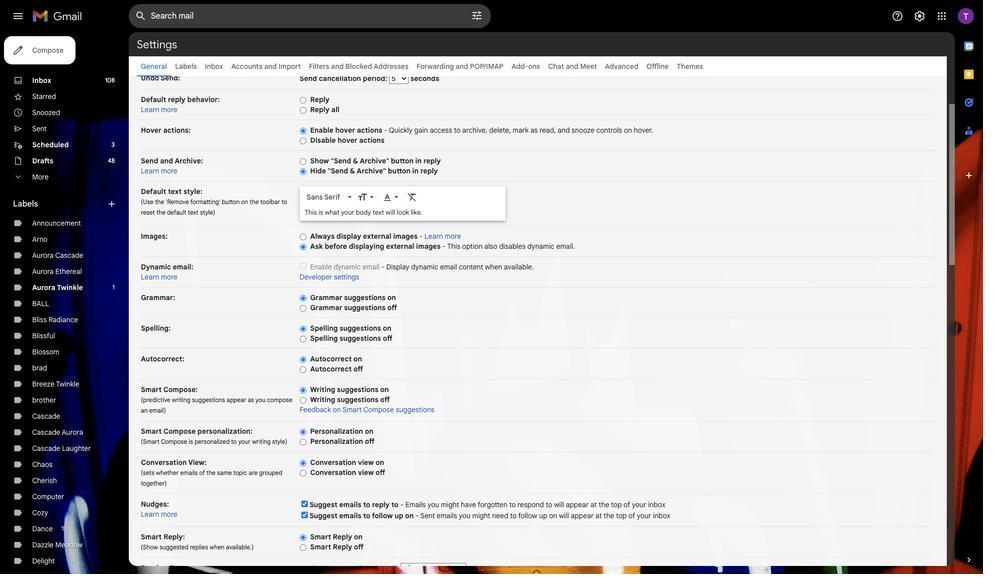 Task type: describe. For each thing, give the bounding box(es) containing it.
available.
[[504, 263, 534, 272]]

"send for show
[[331, 157, 351, 166]]

writing for writing suggestions off
[[310, 396, 335, 405]]

what
[[325, 208, 340, 217]]

preview
[[141, 564, 168, 573]]

grammar for grammar suggestions on
[[310, 294, 343, 303]]

1 vertical spatial at
[[596, 512, 602, 521]]

Always display external images radio
[[300, 234, 306, 241]]

and for blocked
[[331, 62, 344, 71]]

and for meet
[[566, 62, 579, 71]]

0 vertical spatial inbox
[[649, 501, 666, 510]]

aurora cascade link
[[32, 251, 83, 260]]

pane:
[[170, 564, 189, 573]]

0 vertical spatial will
[[386, 208, 395, 217]]

2 horizontal spatial as
[[531, 126, 538, 135]]

bliss radiance
[[32, 316, 78, 325]]

smart for smart compose personalization: (smart compose is personalized to your writing style)
[[141, 427, 162, 437]]

gain
[[415, 126, 428, 135]]

more inside nudges: learn more
[[161, 511, 178, 520]]

reply down the "smart reply on"
[[333, 543, 352, 552]]

general link
[[141, 62, 167, 71]]

cascade aurora
[[32, 428, 83, 438]]

feedback on smart compose suggestions link
[[300, 406, 435, 415]]

display
[[337, 232, 361, 241]]

view for on
[[358, 459, 374, 468]]

forwarding and pop/imap link
[[417, 62, 504, 71]]

gmail image
[[32, 6, 87, 26]]

0 horizontal spatial inbox link
[[32, 76, 51, 85]]

Writing suggestions on radio
[[300, 387, 306, 395]]

2 follow from the left
[[519, 512, 538, 521]]

to right need
[[510, 512, 517, 521]]

learn more link up ask before displaying external images - this option also disables dynamic email.
[[425, 232, 461, 241]]

Writing suggestions off radio
[[300, 397, 306, 405]]

advanced search options image
[[467, 6, 487, 26]]

breeze
[[32, 380, 54, 389]]

and right read, on the right top of page
[[558, 126, 570, 135]]

conversation for conversation view: (sets whether emails of the same topic are grouped together)
[[141, 459, 187, 468]]

this is what your body text will look like.
[[305, 208, 423, 217]]

dazzle meadow link
[[32, 541, 83, 550]]

breeze twinkle link
[[32, 380, 79, 389]]

default
[[167, 209, 187, 216]]

autocorrect on
[[310, 355, 362, 364]]

when inside the smart reply: (show suggested replies when available.)
[[210, 544, 225, 552]]

sans serif
[[307, 193, 340, 202]]

to right respond
[[546, 501, 553, 510]]

respond
[[518, 501, 544, 510]]

style:
[[184, 187, 203, 196]]

reply up formatting options toolbar
[[421, 167, 438, 176]]

on inside default text style: (use the 'remove formatting' button on the toolbar to reset the default text style)
[[241, 198, 248, 206]]

learn inside default reply behavior: learn more
[[141, 105, 159, 114]]

48
[[108, 157, 115, 165]]

1 follow from the left
[[372, 512, 393, 521]]

to left respond
[[510, 501, 516, 510]]

smart down writing suggestions off
[[343, 406, 362, 415]]

writing for writing suggestions on
[[310, 386, 335, 395]]

& for hide
[[350, 167, 355, 176]]

reply up reply all
[[310, 95, 330, 104]]

accounts and import link
[[231, 62, 301, 71]]

aurora for aurora ethereal
[[32, 267, 54, 276]]

2 vertical spatial appear
[[571, 512, 594, 521]]

cancellation
[[319, 74, 361, 83]]

same
[[217, 470, 232, 477]]

0 vertical spatial inbox
[[205, 62, 223, 71]]

0 vertical spatial top
[[612, 501, 622, 510]]

snoozed
[[32, 108, 60, 117]]

(use
[[141, 198, 154, 206]]

learn more link for send and archive:
[[141, 167, 178, 176]]

suggestions for spelling suggestions on
[[340, 324, 381, 333]]

in for hide "send & archive" button in reply
[[413, 167, 419, 176]]

reply down access
[[424, 157, 441, 166]]

cherish
[[32, 477, 57, 486]]

whether
[[156, 470, 179, 477]]

personalization for personalization on
[[310, 427, 363, 437]]

1 horizontal spatial inbox link
[[205, 62, 223, 71]]

chat and meet
[[548, 62, 597, 71]]

filters and blocked addresses link
[[309, 62, 409, 71]]

2 vertical spatial of
[[629, 512, 636, 521]]

1 vertical spatial appear
[[566, 501, 589, 510]]

main menu image
[[12, 10, 24, 22]]

suggest for suggest emails to follow up on - sent emails you might need to follow up on will appear at the top of your inbox
[[310, 512, 338, 521]]

emails up the "smart reply on"
[[340, 512, 362, 521]]

your inside smart compose personalization: (smart compose is personalized to your writing style)
[[238, 439, 251, 446]]

smart compose personalization: (smart compose is personalized to your writing style)
[[141, 427, 287, 446]]

writing inside smart compose personalization: (smart compose is personalized to your writing style)
[[252, 439, 271, 446]]

sent inside labels navigation
[[32, 124, 47, 133]]

compose down email) at the bottom left of the page
[[163, 427, 196, 437]]

"send for hide
[[328, 167, 348, 176]]

& for show
[[353, 157, 358, 166]]

style) inside smart compose personalization: (smart compose is personalized to your writing style)
[[272, 439, 287, 446]]

1 horizontal spatial dynamic
[[412, 263, 439, 272]]

(show
[[141, 544, 158, 552]]

chaos
[[32, 461, 53, 470]]

1 vertical spatial images
[[416, 242, 441, 251]]

aurora for aurora twinkle
[[32, 283, 55, 293]]

grammar suggestions off
[[310, 304, 397, 313]]

disables
[[500, 242, 526, 251]]

suggestions for writing suggestions off
[[337, 396, 379, 405]]

starred link
[[32, 92, 56, 101]]

cascade for cascade aurora
[[32, 428, 60, 438]]

filters
[[309, 62, 330, 71]]

enable for enable hover actions
[[310, 126, 334, 135]]

body
[[356, 208, 371, 217]]

read,
[[540, 126, 556, 135]]

more inside dynamic email: learn more
[[161, 273, 178, 282]]

off for smart reply on
[[354, 543, 364, 552]]

dynamic
[[141, 263, 171, 272]]

Spelling suggestions on radio
[[300, 326, 306, 333]]

suggest emails to follow up on - sent emails you might need to follow up on will appear at the top of your inbox
[[310, 512, 671, 521]]

cascade up ethereal
[[55, 251, 83, 260]]

emails inside the conversation view: (sets whether emails of the same topic are grouped together)
[[180, 470, 198, 477]]

1 email from the left
[[363, 263, 380, 272]]

aurora cascade
[[32, 251, 83, 260]]

autocorrect for autocorrect off
[[310, 365, 352, 374]]

send:
[[161, 74, 180, 83]]

blocked
[[346, 62, 372, 71]]

suggestions inside smart compose: (predictive writing suggestions appear as you compose an email)
[[192, 397, 225, 404]]

to left the emails
[[392, 501, 399, 510]]

smart for smart reply on
[[310, 533, 331, 542]]

cascade for cascade link
[[32, 412, 60, 421]]

smart reply off
[[310, 543, 364, 552]]

smart for smart reply: (show suggested replies when available.)
[[141, 533, 162, 542]]

blissful link
[[32, 332, 55, 341]]

enable for enable dynamic email
[[310, 263, 332, 272]]

Smart Reply off radio
[[300, 545, 306, 552]]

brad
[[32, 364, 47, 373]]

2 up from the left
[[539, 512, 548, 521]]

default for learn
[[141, 95, 166, 104]]

feedback
[[300, 406, 331, 415]]

off down personalization on
[[365, 438, 375, 447]]

all
[[332, 105, 340, 114]]

to up smart reply off
[[363, 512, 371, 521]]

Grammar suggestions off radio
[[300, 305, 306, 313]]

radiance
[[49, 316, 78, 325]]

cascade laughter
[[32, 445, 91, 454]]

2 vertical spatial will
[[559, 512, 569, 521]]

you for emails
[[428, 501, 440, 510]]

emails
[[406, 501, 426, 510]]

Ask before displaying external images radio
[[300, 244, 306, 251]]

autocorrect:
[[141, 355, 185, 364]]

to down conversation view off
[[363, 501, 371, 510]]

undo send:
[[141, 74, 180, 83]]

twinkle for aurora twinkle
[[57, 283, 83, 293]]

hover.
[[634, 126, 654, 135]]

snoozed link
[[32, 108, 60, 117]]

grammar:
[[141, 294, 175, 303]]

suggestions for grammar suggestions on
[[344, 294, 386, 303]]

announcement link
[[32, 219, 81, 228]]

disable
[[310, 136, 336, 145]]

mark a conversation as read:
[[300, 565, 401, 574]]

hide
[[310, 167, 326, 176]]

aurora ethereal
[[32, 267, 82, 276]]

email.
[[557, 242, 575, 251]]

nudges: learn more
[[141, 500, 178, 520]]

content
[[459, 263, 484, 272]]

labels navigation
[[0, 32, 129, 575]]

when inside enable dynamic email - display dynamic email content when available. developer settings
[[485, 263, 503, 272]]

button for show "send & archive" button in reply
[[391, 157, 414, 166]]

1 vertical spatial top
[[616, 512, 627, 521]]

delight
[[32, 557, 55, 566]]

1 horizontal spatial as
[[372, 565, 380, 574]]

chat
[[548, 62, 564, 71]]

autocorrect for autocorrect on
[[310, 355, 352, 364]]

ball link
[[32, 300, 49, 309]]

dynamic email: learn more
[[141, 263, 194, 282]]

Reply radio
[[300, 97, 306, 104]]

sent link
[[32, 124, 47, 133]]

labels link
[[175, 62, 197, 71]]

- left quickly
[[384, 126, 388, 135]]

inbox inside labels navigation
[[32, 76, 51, 85]]

smart reply on
[[310, 533, 363, 542]]

- left 'option'
[[443, 242, 446, 251]]

ask
[[310, 242, 323, 251]]

developer settings link
[[300, 273, 360, 282]]

also
[[485, 242, 498, 251]]

Disable hover actions radio
[[300, 137, 306, 145]]

and for pop/imap
[[456, 62, 469, 71]]

1 vertical spatial external
[[386, 242, 415, 251]]

as inside smart compose: (predictive writing suggestions appear as you compose an email)
[[248, 397, 254, 404]]

personalization:
[[198, 427, 253, 437]]

2 vertical spatial you
[[459, 512, 471, 521]]

default text style: (use the 'remove formatting' button on the toolbar to reset the default text style)
[[141, 187, 287, 216]]

0 horizontal spatial dynamic
[[334, 263, 361, 272]]

more button
[[0, 169, 121, 185]]

advanced
[[605, 62, 639, 71]]

settings image
[[914, 10, 926, 22]]

- inside enable dynamic email - display dynamic email content when available. developer settings
[[382, 263, 385, 272]]

settings
[[334, 273, 360, 282]]

seconds
[[409, 74, 440, 83]]

- up ask before displaying external images - this option also disables dynamic email.
[[420, 232, 423, 241]]

emails down suggest emails to reply to - emails you might have forgotten to respond to will appear at the top of your inbox
[[437, 512, 457, 521]]

suggest for suggest emails to reply to - emails you might have forgotten to respond to will appear at the top of your inbox
[[310, 501, 338, 510]]

enable dynamic email - display dynamic email content when available. developer settings
[[300, 263, 534, 282]]

formatting options toolbar
[[303, 188, 503, 207]]

spelling suggestions on
[[310, 324, 392, 333]]

personalization for personalization off
[[310, 438, 363, 447]]

Hide "Send & Archive" button in reply radio
[[300, 168, 306, 176]]

drafts link
[[32, 157, 53, 166]]

2 horizontal spatial dynamic
[[528, 242, 555, 251]]

compose down writing suggestions off
[[364, 406, 394, 415]]

computer link
[[32, 493, 64, 502]]

aurora for aurora cascade
[[32, 251, 54, 260]]

the inside the conversation view: (sets whether emails of the same topic are grouped together)
[[207, 470, 216, 477]]



Task type: vqa. For each thing, say whether or not it's contained in the screenshot.
the "whether"
yes



Task type: locate. For each thing, give the bounding box(es) containing it.
0 vertical spatial appear
[[227, 397, 246, 404]]

0 vertical spatial might
[[441, 501, 459, 510]]

cascade aurora link
[[32, 428, 83, 438]]

1 vertical spatial in
[[413, 167, 419, 176]]

compose inside button
[[32, 46, 64, 55]]

remove formatting ‪(⌘\)‬ image
[[407, 192, 417, 203]]

smart up (predictive
[[141, 386, 162, 395]]

0 horizontal spatial this
[[305, 208, 317, 217]]

spelling right spelling suggestions on option
[[310, 324, 338, 333]]

more inside send and archive: learn more
[[161, 167, 178, 176]]

of
[[199, 470, 205, 477], [624, 501, 631, 510], [629, 512, 636, 521]]

Reply all radio
[[300, 107, 306, 114]]

you left compose
[[256, 397, 266, 404]]

conversation for conversation view on
[[310, 459, 356, 468]]

offline link
[[647, 62, 669, 71]]

off up writing suggestions on
[[354, 365, 363, 374]]

default for (use
[[141, 187, 166, 196]]

button right formatting'
[[222, 198, 240, 206]]

to right access
[[454, 126, 461, 135]]

off for grammar suggestions on
[[388, 304, 397, 313]]

writing right writing suggestions on option
[[310, 386, 335, 395]]

1 vertical spatial button
[[388, 167, 411, 176]]

writing up are on the left bottom of the page
[[252, 439, 271, 446]]

send down filters
[[300, 74, 317, 83]]

dynamic left email. at the top of page
[[528, 242, 555, 251]]

1 horizontal spatial style)
[[272, 439, 287, 446]]

always
[[310, 232, 335, 241]]

suggestions for writing suggestions on
[[337, 386, 379, 395]]

learn inside send and archive: learn more
[[141, 167, 159, 176]]

conversation for conversation view off
[[310, 469, 356, 478]]

learn up (use
[[141, 167, 159, 176]]

spelling for spelling suggestions off
[[310, 334, 338, 343]]

writing inside smart compose: (predictive writing suggestions appear as you compose an email)
[[172, 397, 191, 404]]

1 vertical spatial is
[[189, 439, 193, 446]]

cascade up chaos
[[32, 445, 60, 454]]

actions for disable
[[360, 136, 385, 145]]

0 vertical spatial this
[[305, 208, 317, 217]]

learn more link
[[141, 105, 178, 114], [141, 167, 178, 176], [425, 232, 461, 241], [141, 273, 178, 282], [141, 511, 178, 520]]

0 vertical spatial sent
[[32, 124, 47, 133]]

1 horizontal spatial email
[[440, 263, 457, 272]]

0 horizontal spatial up
[[395, 512, 404, 521]]

1 vertical spatial this
[[448, 242, 461, 251]]

mark
[[513, 126, 529, 135]]

and inside send and archive: learn more
[[160, 157, 173, 166]]

hide "send & archive" button in reply
[[310, 167, 438, 176]]

cascade
[[55, 251, 83, 260], [32, 412, 60, 421], [32, 428, 60, 438], [32, 445, 60, 454]]

1 vertical spatial view
[[358, 469, 374, 478]]

0 vertical spatial twinkle
[[57, 283, 83, 293]]

0 vertical spatial labels
[[175, 62, 197, 71]]

smart for smart reply off
[[310, 543, 331, 552]]

Autocorrect on radio
[[300, 356, 306, 364]]

is left personalized
[[189, 439, 193, 446]]

grammar suggestions on
[[310, 294, 396, 303]]

compose:
[[163, 386, 198, 395]]

support image
[[892, 10, 904, 22]]

-
[[384, 126, 388, 135], [420, 232, 423, 241], [443, 242, 446, 251], [382, 263, 385, 272], [401, 501, 404, 510], [416, 512, 419, 521]]

and for archive:
[[160, 157, 173, 166]]

send for send and archive: learn more
[[141, 157, 158, 166]]

default inside default text style: (use the 'remove formatting' button on the toolbar to reset the default text style)
[[141, 187, 166, 196]]

more down the archive:
[[161, 167, 178, 176]]

email down displaying
[[363, 263, 380, 272]]

1 vertical spatial send
[[141, 157, 158, 166]]

1 vertical spatial when
[[210, 544, 225, 552]]

is left the what
[[319, 208, 323, 217]]

1 view from the top
[[358, 459, 374, 468]]

Autocorrect off radio
[[300, 366, 306, 374]]

import
[[279, 62, 301, 71]]

archive" down show "send & archive" button in reply
[[357, 167, 386, 176]]

1 vertical spatial writing
[[252, 439, 271, 446]]

Grammar suggestions on radio
[[300, 295, 306, 302]]

1 horizontal spatial sent
[[421, 512, 435, 521]]

conversation view: (sets whether emails of the same topic are grouped together)
[[141, 459, 283, 488]]

cozy link
[[32, 509, 48, 518]]

Personalization off radio
[[300, 439, 306, 446]]

0 horizontal spatial might
[[441, 501, 459, 510]]

ons
[[529, 62, 540, 71]]

spelling for spelling suggestions on
[[310, 324, 338, 333]]

suggestions for spelling suggestions off
[[340, 334, 381, 343]]

1 vertical spatial &
[[350, 167, 355, 176]]

0 vertical spatial archive"
[[360, 157, 389, 166]]

1 grammar from the top
[[310, 294, 343, 303]]

blossom link
[[32, 348, 59, 357]]

1 horizontal spatial inbox
[[205, 62, 223, 71]]

before
[[325, 242, 347, 251]]

spelling right spelling suggestions off radio
[[310, 334, 338, 343]]

to inside default text style: (use the 'remove formatting' button on the toolbar to reset the default text style)
[[282, 198, 287, 206]]

0 vertical spatial suggest
[[310, 501, 338, 510]]

0 vertical spatial when
[[485, 263, 503, 272]]

toolbar
[[261, 198, 280, 206]]

as right the mark
[[531, 126, 538, 135]]

cascade down cascade link
[[32, 428, 60, 438]]

personalized
[[195, 439, 230, 446]]

when down also on the top of the page
[[485, 263, 503, 272]]

display
[[387, 263, 410, 272]]

0 horizontal spatial send
[[141, 157, 158, 166]]

1 horizontal spatial you
[[428, 501, 440, 510]]

send cancellation period:
[[300, 74, 389, 83]]

more down dynamic
[[161, 273, 178, 282]]

external down always display external images - learn more
[[386, 242, 415, 251]]

off up the mark a conversation as read:
[[354, 543, 364, 552]]

to inside smart compose personalization: (smart compose is personalized to your writing style)
[[231, 439, 237, 446]]

archive" for hide
[[357, 167, 386, 176]]

2 enable from the top
[[310, 263, 332, 272]]

Enable hover actions radio
[[300, 127, 306, 135]]

1 vertical spatial inbox link
[[32, 76, 51, 85]]

appear inside smart compose: (predictive writing suggestions appear as you compose an email)
[[227, 397, 246, 404]]

1 vertical spatial autocorrect
[[310, 365, 352, 374]]

search mail image
[[132, 7, 150, 25]]

default inside default reply behavior: learn more
[[141, 95, 166, 104]]

2 writing from the top
[[310, 396, 335, 405]]

developer
[[300, 273, 332, 282]]

hover up disable hover actions
[[336, 126, 355, 135]]

filters and blocked addresses
[[309, 62, 409, 71]]

reply down 'send:'
[[168, 95, 186, 104]]

add-
[[512, 62, 529, 71]]

off down spelling suggestions on
[[383, 334, 393, 343]]

twinkle for breeze twinkle
[[56, 380, 79, 389]]

0 vertical spatial as
[[531, 126, 538, 135]]

default reply behavior: learn more
[[141, 95, 220, 114]]

Spelling suggestions off radio
[[300, 336, 306, 343]]

0 vertical spatial button
[[391, 157, 414, 166]]

like.
[[411, 208, 423, 217]]

more up ask before displaying external images - this option also disables dynamic email.
[[445, 232, 461, 241]]

learn more link down the archive:
[[141, 167, 178, 176]]

0 vertical spatial external
[[363, 232, 392, 241]]

1 vertical spatial style)
[[272, 439, 287, 446]]

off down grammar suggestions on
[[388, 304, 397, 313]]

cascade for cascade laughter
[[32, 445, 60, 454]]

external up displaying
[[363, 232, 392, 241]]

smart for smart compose: (predictive writing suggestions appear as you compose an email)
[[141, 386, 162, 395]]

1 default from the top
[[141, 95, 166, 104]]

text down formatting'
[[188, 209, 199, 216]]

text
[[168, 187, 182, 196], [373, 208, 384, 217], [188, 209, 199, 216]]

default
[[141, 95, 166, 104], [141, 187, 166, 196]]

&
[[353, 157, 358, 166], [350, 167, 355, 176]]

of inside the conversation view: (sets whether emails of the same topic are grouped together)
[[199, 470, 205, 477]]

button for hide "send & archive" button in reply
[[388, 167, 411, 176]]

send inside send and archive: learn more
[[141, 157, 158, 166]]

1 autocorrect from the top
[[310, 355, 352, 364]]

aurora up the 'laughter'
[[62, 428, 83, 438]]

Conversation view off radio
[[300, 470, 306, 478]]

more up 'hover actions:'
[[161, 105, 178, 114]]

1 vertical spatial will
[[554, 501, 564, 510]]

personalization up personalization off
[[310, 427, 363, 437]]

1 suggest from the top
[[310, 501, 338, 510]]

off up feedback on smart compose suggestions
[[381, 396, 390, 405]]

grammar for grammar suggestions off
[[310, 304, 343, 313]]

1 vertical spatial hover
[[338, 136, 358, 145]]

period:
[[363, 74, 388, 83]]

1
[[113, 284, 115, 292]]

0 vertical spatial spelling
[[310, 324, 338, 333]]

you down have
[[459, 512, 471, 521]]

1 vertical spatial suggest
[[310, 512, 338, 521]]

2 horizontal spatial text
[[373, 208, 384, 217]]

aurora up aurora twinkle "link"
[[32, 267, 54, 276]]

0 horizontal spatial as
[[248, 397, 254, 404]]

reply left all
[[310, 105, 330, 114]]

learn down dynamic
[[141, 273, 159, 282]]

0 horizontal spatial text
[[168, 187, 182, 196]]

and for import
[[264, 62, 277, 71]]

1 writing from the top
[[310, 386, 335, 395]]

Conversation view on radio
[[300, 460, 306, 468]]

1 horizontal spatial when
[[485, 263, 503, 272]]

1 vertical spatial inbox
[[653, 512, 671, 521]]

archive" up hide "send & archive" button in reply
[[360, 157, 389, 166]]

1 horizontal spatial follow
[[519, 512, 538, 521]]

smart inside smart compose personalization: (smart compose is personalized to your writing style)
[[141, 427, 162, 437]]

2 default from the top
[[141, 187, 166, 196]]

1 horizontal spatial this
[[448, 242, 461, 251]]

conversation up conversation view off
[[310, 459, 356, 468]]

more inside default reply behavior: learn more
[[161, 105, 178, 114]]

conversation inside the conversation view: (sets whether emails of the same topic are grouped together)
[[141, 459, 187, 468]]

compose right (smart
[[161, 439, 187, 446]]

'remove
[[166, 198, 189, 206]]

0 vertical spatial send
[[300, 74, 317, 83]]

0 vertical spatial writing
[[310, 386, 335, 395]]

you for as
[[256, 397, 266, 404]]

learn more link for nudges:
[[141, 511, 178, 520]]

top
[[612, 501, 622, 510], [616, 512, 627, 521]]

off for spelling suggestions on
[[383, 334, 393, 343]]

0 vertical spatial autocorrect
[[310, 355, 352, 364]]

0 vertical spatial at
[[591, 501, 597, 510]]

learn more link up 'hover actions:'
[[141, 105, 178, 114]]

formatting'
[[190, 198, 220, 206]]

arno link
[[32, 235, 48, 244]]

forwarding
[[417, 62, 454, 71]]

0 vertical spatial images
[[393, 232, 418, 241]]

twinkle
[[57, 283, 83, 293], [56, 380, 79, 389]]

0 vertical spatial is
[[319, 208, 323, 217]]

in for show "send & archive" button in reply
[[416, 157, 422, 166]]

send down hover
[[141, 157, 158, 166]]

off for writing suggestions on
[[381, 396, 390, 405]]

need
[[492, 512, 509, 521]]

meadow
[[55, 541, 83, 550]]

images up enable dynamic email - display dynamic email content when available. developer settings
[[416, 242, 441, 251]]

suggestions for grammar suggestions off
[[344, 304, 386, 313]]

0 horizontal spatial when
[[210, 544, 225, 552]]

None checkbox
[[300, 263, 306, 270], [301, 513, 308, 519], [300, 263, 306, 270], [301, 513, 308, 519]]

learn inside dynamic email: learn more
[[141, 273, 159, 282]]

chat and meet link
[[548, 62, 597, 71]]

feedback on smart compose suggestions
[[300, 406, 435, 415]]

0 vertical spatial writing
[[172, 397, 191, 404]]

2 view from the top
[[358, 469, 374, 478]]

0 vertical spatial view
[[358, 459, 374, 468]]

- down the emails
[[416, 512, 419, 521]]

actions up show "send & archive" button in reply
[[360, 136, 385, 145]]

add-ons link
[[512, 62, 540, 71]]

a
[[319, 565, 323, 574]]

aurora up ball
[[32, 283, 55, 293]]

style) inside default text style: (use the 'remove formatting' button on the toolbar to reset the default text style)
[[200, 209, 215, 216]]

sans serif option
[[305, 192, 346, 203]]

is
[[319, 208, 323, 217], [189, 439, 193, 446]]

sent down snoozed "link"
[[32, 124, 47, 133]]

"send
[[331, 157, 351, 166], [328, 167, 348, 176]]

1 enable from the top
[[310, 126, 334, 135]]

hover for enable
[[336, 126, 355, 135]]

this
[[305, 208, 317, 217], [448, 242, 461, 251]]

1 vertical spatial sent
[[421, 512, 435, 521]]

compose down gmail image
[[32, 46, 64, 55]]

labels inside navigation
[[13, 199, 38, 209]]

learn up ask before displaying external images - this option also disables dynamic email.
[[425, 232, 443, 241]]

0 horizontal spatial style)
[[200, 209, 215, 216]]

Search mail text field
[[151, 11, 443, 21]]

- left display
[[382, 263, 385, 272]]

delight link
[[32, 557, 55, 566]]

"send right show at the top
[[331, 157, 351, 166]]

2 spelling from the top
[[310, 334, 338, 343]]

enable
[[310, 126, 334, 135], [310, 263, 332, 272]]

and left the archive:
[[160, 157, 173, 166]]

& down show "send & archive" button in reply
[[350, 167, 355, 176]]

0 horizontal spatial you
[[256, 397, 266, 404]]

0 vertical spatial enable
[[310, 126, 334, 135]]

personalization down personalization on
[[310, 438, 363, 447]]

compose
[[267, 397, 293, 404]]

writing suggestions on
[[310, 386, 389, 395]]

labels heading
[[13, 199, 107, 209]]

might left have
[[441, 501, 459, 510]]

twinkle down ethereal
[[57, 283, 83, 293]]

1 personalization from the top
[[310, 427, 363, 437]]

actions for enable
[[357, 126, 383, 135]]

labels for labels link
[[175, 62, 197, 71]]

might
[[441, 501, 459, 510], [473, 512, 491, 521]]

1 vertical spatial default
[[141, 187, 166, 196]]

settings
[[137, 38, 177, 51]]

0 vertical spatial actions
[[357, 126, 383, 135]]

conversation down conversation view on
[[310, 469, 356, 478]]

- left the emails
[[401, 501, 404, 510]]

1 vertical spatial "send
[[328, 167, 348, 176]]

conversation
[[325, 565, 370, 574]]

text up 'remove
[[168, 187, 182, 196]]

archive" for show
[[360, 157, 389, 166]]

you right the emails
[[428, 501, 440, 510]]

actions
[[357, 126, 383, 135], [360, 136, 385, 145]]

text right "body"
[[373, 208, 384, 217]]

1 horizontal spatial might
[[473, 512, 491, 521]]

Personalization on radio
[[300, 429, 306, 436]]

personalization on
[[310, 427, 374, 437]]

smart up (smart
[[141, 427, 162, 437]]

Show "Send & Archive" button in reply radio
[[300, 158, 306, 166]]

to right the toolbar
[[282, 198, 287, 206]]

Smart Reply on radio
[[300, 535, 306, 542]]

you inside smart compose: (predictive writing suggestions appear as you compose an email)
[[256, 397, 266, 404]]

button inside default text style: (use the 'remove formatting' button on the toolbar to reset the default text style)
[[222, 198, 240, 206]]

view
[[358, 459, 374, 468], [358, 469, 374, 478]]

default up (use
[[141, 187, 166, 196]]

as left the read:
[[372, 565, 380, 574]]

dazzle
[[32, 541, 54, 550]]

quickly
[[389, 126, 413, 135]]

reply left the emails
[[372, 501, 390, 510]]

1 vertical spatial actions
[[360, 136, 385, 145]]

1 horizontal spatial text
[[188, 209, 199, 216]]

sans
[[307, 193, 323, 202]]

reply inside default reply behavior: learn more
[[168, 95, 186, 104]]

2 personalization from the top
[[310, 438, 363, 447]]

inbox link
[[205, 62, 223, 71], [32, 76, 51, 85]]

0 horizontal spatial inbox
[[32, 76, 51, 85]]

1 up from the left
[[395, 512, 404, 521]]

learn
[[141, 105, 159, 114], [141, 167, 159, 176], [425, 232, 443, 241], [141, 273, 159, 282], [141, 511, 159, 520]]

learn more link for dynamic email:
[[141, 273, 178, 282]]

aurora twinkle link
[[32, 283, 83, 293]]

2 email from the left
[[440, 263, 457, 272]]

1 vertical spatial inbox
[[32, 76, 51, 85]]

enable inside enable dynamic email - display dynamic email content when available. developer settings
[[310, 263, 332, 272]]

1 vertical spatial personalization
[[310, 438, 363, 447]]

1 horizontal spatial is
[[319, 208, 323, 217]]

0 horizontal spatial labels
[[13, 199, 38, 209]]

actions up disable hover actions
[[357, 126, 383, 135]]

and left import
[[264, 62, 277, 71]]

dynamic
[[528, 242, 555, 251], [334, 263, 361, 272], [412, 263, 439, 272]]

smart inside the smart reply: (show suggested replies when available.)
[[141, 533, 162, 542]]

2 grammar from the top
[[310, 304, 343, 313]]

dance
[[32, 525, 53, 534]]

learn more link down dynamic
[[141, 273, 178, 282]]

1 vertical spatial spelling
[[310, 334, 338, 343]]

accounts
[[231, 62, 263, 71]]

1 vertical spatial archive"
[[357, 167, 386, 176]]

and up "cancellation"
[[331, 62, 344, 71]]

2 suggest from the top
[[310, 512, 338, 521]]

1 spelling from the top
[[310, 324, 338, 333]]

1 vertical spatial of
[[624, 501, 631, 510]]

as left compose
[[248, 397, 254, 404]]

writing down compose:
[[172, 397, 191, 404]]

email)
[[149, 407, 166, 415]]

0 vertical spatial &
[[353, 157, 358, 166]]

bliss radiance link
[[32, 316, 78, 325]]

as
[[531, 126, 538, 135], [248, 397, 254, 404], [372, 565, 380, 574]]

view down conversation view on
[[358, 469, 374, 478]]

reply up smart reply off
[[333, 533, 352, 542]]

hover right disable
[[338, 136, 358, 145]]

2 horizontal spatial you
[[459, 512, 471, 521]]

writing suggestions off
[[310, 396, 390, 405]]

1 horizontal spatial send
[[300, 74, 317, 83]]

2 autocorrect from the top
[[310, 365, 352, 374]]

off for conversation view on
[[376, 469, 385, 478]]

scheduled link
[[32, 140, 69, 150]]

hover for disable
[[338, 136, 358, 145]]

is inside smart compose personalization: (smart compose is personalized to your writing style)
[[189, 439, 193, 446]]

images
[[393, 232, 418, 241], [416, 242, 441, 251]]

0 vertical spatial you
[[256, 397, 266, 404]]

1 horizontal spatial labels
[[175, 62, 197, 71]]

1 vertical spatial writing
[[310, 396, 335, 405]]

None checkbox
[[301, 501, 308, 508]]

1 horizontal spatial up
[[539, 512, 548, 521]]

learn more link for default reply behavior:
[[141, 105, 178, 114]]

0 vertical spatial style)
[[200, 209, 215, 216]]

emails down conversation view off
[[340, 501, 362, 510]]

learn up hover
[[141, 105, 159, 114]]

twinkle right breeze
[[56, 380, 79, 389]]

view for off
[[358, 469, 374, 478]]

email:
[[173, 263, 194, 272]]

0 vertical spatial default
[[141, 95, 166, 104]]

smart inside smart compose: (predictive writing suggestions appear as you compose an email)
[[141, 386, 162, 395]]

available.)
[[226, 544, 254, 552]]

1 vertical spatial as
[[248, 397, 254, 404]]

1 vertical spatial enable
[[310, 263, 332, 272]]

emails
[[180, 470, 198, 477], [340, 501, 362, 510], [340, 512, 362, 521], [437, 512, 457, 521]]

send for send cancellation period:
[[300, 74, 317, 83]]

aurora twinkle
[[32, 283, 83, 293]]

suggest
[[310, 501, 338, 510], [310, 512, 338, 521]]

enable hover actions - quickly gain access to archive, delete, mark as read, and snooze controls on hover.
[[310, 126, 654, 135]]

1 vertical spatial grammar
[[310, 304, 343, 313]]

autocorrect down autocorrect on
[[310, 365, 352, 374]]

email down ask before displaying external images - this option also disables dynamic email.
[[440, 263, 457, 272]]

button down show "send & archive" button in reply
[[388, 167, 411, 176]]

0 horizontal spatial writing
[[172, 397, 191, 404]]

topic
[[234, 470, 247, 477]]

2 vertical spatial as
[[372, 565, 380, 574]]

labels for labels heading
[[13, 199, 38, 209]]

1 vertical spatial might
[[473, 512, 491, 521]]

dance link
[[32, 525, 53, 534]]

1 horizontal spatial writing
[[252, 439, 271, 446]]

cascade down brother
[[32, 412, 60, 421]]

None search field
[[129, 4, 491, 28]]

inbox link right labels link
[[205, 62, 223, 71]]

tab list
[[956, 32, 984, 539]]

0 horizontal spatial email
[[363, 263, 380, 272]]

learn inside nudges: learn more
[[141, 511, 159, 520]]

general
[[141, 62, 167, 71]]

aurora
[[32, 251, 54, 260], [32, 267, 54, 276], [32, 283, 55, 293], [62, 428, 83, 438]]

0 horizontal spatial is
[[189, 439, 193, 446]]



